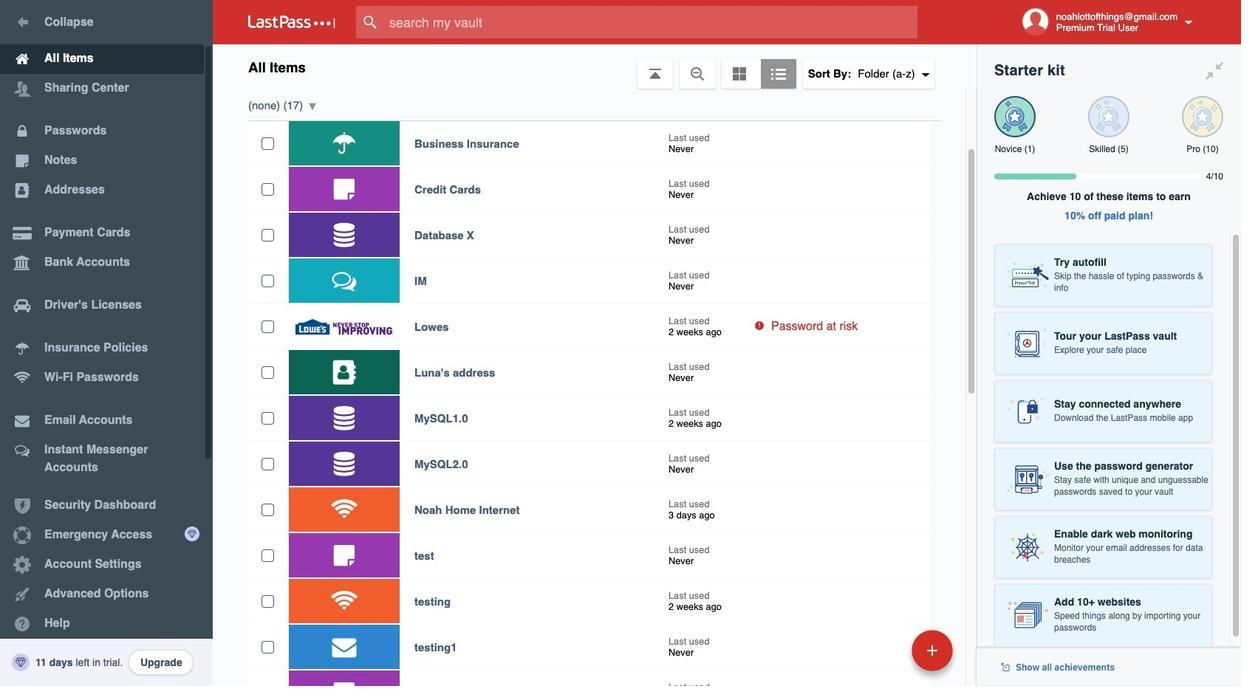Task type: vqa. For each thing, say whether or not it's contained in the screenshot.
Search search box
yes



Task type: describe. For each thing, give the bounding box(es) containing it.
vault options navigation
[[213, 44, 977, 89]]

new item element
[[811, 630, 959, 672]]



Task type: locate. For each thing, give the bounding box(es) containing it.
Search search field
[[356, 6, 947, 38]]

new item navigation
[[811, 626, 962, 687]]

search my vault text field
[[356, 6, 947, 38]]

main navigation navigation
[[0, 0, 213, 687]]

lastpass image
[[248, 16, 336, 29]]



